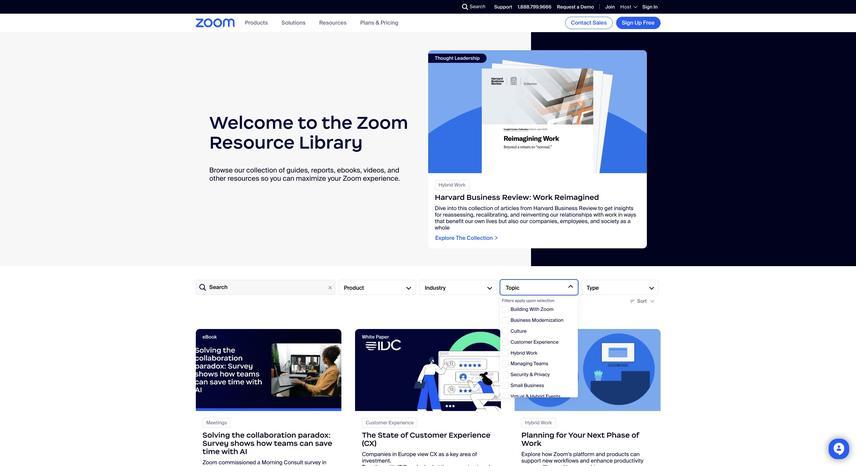 Task type: locate. For each thing, give the bounding box(es) containing it.
0 horizontal spatial to
[[236, 466, 241, 466]]

1 horizontal spatial explore
[[522, 451, 541, 458]]

the state of customer experience (cx) companies in europe view cx as a key area of investment.
[[362, 431, 491, 465]]

of inside the browse our collection of guides, reports, ebooks, videos, and other resources so you can maximize your zoom experience.
[[279, 166, 285, 175]]

leaders
[[284, 466, 303, 466]]

hybrid work up planning
[[525, 420, 552, 426]]

2 vertical spatial hybrid work
[[525, 420, 552, 426]]

& right plans
[[376, 19, 379, 26]]

1 vertical spatial the
[[362, 431, 376, 440]]

0 horizontal spatial how
[[256, 439, 272, 448]]

of inside harvard business review: work reimagined dive into this collection of articles from harvard business review to get insights for reassessing, recalibrating, and reinventing our relationships with work in ways that benefit our own lives but also our companies, employees, and society as a whole explore the collection
[[494, 205, 499, 212]]

0 vertical spatial the
[[456, 234, 466, 242]]

0 vertical spatial to
[[298, 111, 318, 134]]

0 vertical spatial in
[[618, 211, 623, 218]]

hybrid work for planning
[[525, 420, 552, 426]]

&
[[376, 19, 379, 26], [530, 372, 533, 378], [526, 393, 529, 400]]

& for virtual
[[526, 393, 529, 400]]

2 vertical spatial experience
[[449, 431, 491, 440]]

1 vertical spatial in
[[392, 451, 397, 458]]

2 horizontal spatial can
[[631, 451, 640, 458]]

collection inside harvard business review: work reimagined dive into this collection of articles from harvard business review to get insights for reassessing, recalibrating, and reinventing our relationships with work in ways that benefit our own lives but also our companies, employees, and society as a whole explore the collection
[[469, 205, 493, 212]]

for left your
[[556, 431, 567, 440]]

teams
[[534, 361, 548, 367]]

plans & pricing
[[360, 19, 399, 26]]

1 horizontal spatial customer experience
[[511, 339, 559, 345]]

can for work
[[631, 451, 640, 458]]

hybrid work up "managing"
[[511, 350, 538, 356]]

the down 'benefit'
[[456, 234, 466, 242]]

in right work
[[618, 211, 623, 218]]

industry
[[425, 284, 446, 291]]

0 vertical spatial customer
[[511, 339, 533, 345]]

ai
[[240, 447, 247, 456]]

1 horizontal spatial in
[[392, 451, 397, 458]]

how
[[256, 439, 272, 448], [542, 451, 552, 458], [273, 466, 283, 466]]

2 vertical spatial to
[[236, 466, 241, 466]]

0 vertical spatial explore
[[435, 234, 455, 242]]

1 horizontal spatial &
[[526, 393, 529, 400]]

for
[[435, 211, 442, 218], [556, 431, 567, 440]]

the
[[322, 111, 353, 134], [232, 431, 245, 440]]

1 vertical spatial with
[[221, 447, 238, 456]]

explore up the across
[[522, 451, 541, 458]]

paper
[[376, 334, 389, 340]]

0 horizontal spatial &
[[376, 19, 379, 26]]

but
[[499, 218, 507, 225]]

zoom inside 'solving the collaboration paradox: survey shows how teams can save time with ai zoom commissioned a morning consult survey in august 2023 to understand how leaders an'
[[203, 459, 217, 466]]

0 vertical spatial &
[[376, 19, 379, 26]]

1 vertical spatial experience
[[389, 420, 414, 426]]

& left the privacy
[[530, 372, 533, 378]]

to
[[298, 111, 318, 134], [598, 205, 603, 212], [236, 466, 241, 466]]

business down the reimagined
[[555, 205, 578, 212]]

the inside "the state of customer experience (cx) companies in europe view cx as a key area of investment."
[[362, 431, 376, 440]]

sort button
[[629, 295, 657, 307]]

can left save
[[300, 439, 313, 448]]

with up commissioned
[[221, 447, 238, 456]]

1 vertical spatial customer
[[366, 420, 388, 426]]

1 horizontal spatial to
[[298, 111, 318, 134]]

can inside 'solving the collaboration paradox: survey shows how teams can save time with ai zoom commissioned a morning consult survey in august 2023 to understand how leaders an'
[[300, 439, 313, 448]]

of right state
[[401, 431, 408, 440]]

save time with ai image
[[196, 329, 342, 411]]

of right phase
[[632, 431, 639, 440]]

host button
[[621, 4, 637, 10]]

filters
[[502, 298, 514, 304]]

sign left in
[[643, 4, 653, 10]]

1 horizontal spatial the
[[322, 111, 353, 134]]

of left articles
[[494, 205, 499, 212]]

shows
[[230, 439, 255, 448]]

in right survey
[[322, 459, 327, 466]]

and inside the browse our collection of guides, reports, ebooks, videos, and other resources so you can maximize your zoom experience.
[[388, 166, 400, 175]]

and down zoom's
[[555, 464, 565, 466]]

experience up area
[[449, 431, 491, 440]]

you
[[270, 174, 281, 183]]

clear search image
[[326, 284, 334, 292]]

customer down 'culture'
[[511, 339, 533, 345]]

morning
[[262, 459, 283, 466]]

search inside "welcome to the zoom resource library" main content
[[209, 284, 228, 291]]

type
[[587, 284, 599, 291]]

with inside 'solving the collaboration paradox: survey shows how teams can save time with ai zoom commissioned a morning consult survey in august 2023 to understand how leaders an'
[[221, 447, 238, 456]]

zoom's
[[554, 451, 572, 458]]

0 vertical spatial collection
[[246, 166, 277, 175]]

1 horizontal spatial how
[[273, 466, 283, 466]]

how up office
[[542, 451, 552, 458]]

0 vertical spatial customer experience
[[511, 339, 559, 345]]

as
[[621, 218, 626, 225], [439, 451, 445, 458]]

experience up state
[[389, 420, 414, 426]]

support
[[494, 4, 512, 10]]

0 vertical spatial for
[[435, 211, 442, 218]]

also
[[508, 218, 519, 225]]

hybrid work for harvard
[[439, 182, 466, 188]]

explore down whole
[[435, 234, 455, 242]]

2 vertical spatial how
[[273, 466, 283, 466]]

collaboration
[[246, 431, 296, 440]]

can inside planning for your next phase of work explore how zoom's platform and products can support new workflows and enhance productivity across office and home working spaces.
[[631, 451, 640, 458]]

managing
[[511, 361, 533, 367]]

0 vertical spatial hybrid work
[[439, 182, 466, 188]]

survey
[[203, 439, 229, 448]]

2 horizontal spatial how
[[542, 451, 552, 458]]

benefit
[[446, 218, 464, 225]]

area
[[460, 451, 471, 458]]

sign for sign in
[[643, 4, 653, 10]]

2 vertical spatial in
[[322, 459, 327, 466]]

your
[[328, 174, 341, 183]]

1 vertical spatial harvard
[[534, 205, 554, 212]]

dive
[[435, 205, 446, 212]]

1 vertical spatial as
[[439, 451, 445, 458]]

0 horizontal spatial for
[[435, 211, 442, 218]]

0 horizontal spatial collection
[[246, 166, 277, 175]]

0 horizontal spatial the
[[232, 431, 245, 440]]

our right browse at left top
[[234, 166, 245, 175]]

the inside harvard business review: work reimagined dive into this collection of articles from harvard business review to get insights for reassessing, recalibrating, and reinventing our relationships with work in ways that benefit our own lives but also our companies, employees, and society as a whole explore the collection
[[456, 234, 466, 242]]

collection down resource
[[246, 166, 277, 175]]

1 vertical spatial explore
[[522, 451, 541, 458]]

1 horizontal spatial customer
[[410, 431, 447, 440]]

topic
[[506, 284, 520, 291]]

and
[[388, 166, 400, 175], [510, 211, 520, 218], [590, 218, 600, 225], [596, 451, 605, 458], [580, 457, 590, 465], [555, 464, 565, 466]]

zoom inside the browse our collection of guides, reports, ebooks, videos, and other resources so you can maximize your zoom experience.
[[343, 174, 361, 183]]

whole
[[435, 224, 450, 231]]

1 horizontal spatial experience
[[449, 431, 491, 440]]

work inside harvard business review: work reimagined dive into this collection of articles from harvard business review to get insights for reassessing, recalibrating, and reinventing our relationships with work in ways that benefit our own lives but also our companies, employees, and society as a whole explore the collection
[[533, 193, 553, 202]]

a left morning
[[257, 459, 260, 466]]

home
[[566, 464, 581, 466]]

1 horizontal spatial harvard
[[534, 205, 554, 212]]

hybrid up "managing"
[[511, 350, 525, 356]]

of left the guides,
[[279, 166, 285, 175]]

collection up own
[[469, 205, 493, 212]]

sign
[[643, 4, 653, 10], [622, 19, 634, 26]]

zoom inside welcome to the zoom resource library
[[357, 111, 408, 134]]

solutions
[[282, 19, 306, 26]]

type button
[[581, 280, 659, 295]]

0 horizontal spatial search
[[209, 284, 228, 291]]

experience.
[[363, 174, 400, 183]]

events
[[546, 393, 561, 400]]

1 vertical spatial can
[[300, 439, 313, 448]]

as right cx
[[439, 451, 445, 458]]

0 horizontal spatial sign
[[622, 19, 634, 26]]

the left state
[[362, 431, 376, 440]]

1 vertical spatial hybrid work
[[511, 350, 538, 356]]

experience down modernization at the right of page
[[534, 339, 559, 345]]

None search field
[[437, 1, 464, 12]]

how up morning
[[256, 439, 272, 448]]

& right virtual
[[526, 393, 529, 400]]

ebook
[[203, 334, 217, 340]]

customer up state
[[366, 420, 388, 426]]

1 vertical spatial how
[[542, 451, 552, 458]]

a left key
[[446, 451, 449, 458]]

join
[[606, 4, 615, 10]]

business up recalibrating, on the top of the page
[[467, 193, 501, 202]]

2 horizontal spatial &
[[530, 372, 533, 378]]

investment.
[[362, 457, 391, 465]]

0 horizontal spatial harvard
[[435, 193, 465, 202]]

sign left the up
[[622, 19, 634, 26]]

0 vertical spatial the
[[322, 111, 353, 134]]

harvard up companies,
[[534, 205, 554, 212]]

free
[[643, 19, 655, 26]]

work
[[605, 211, 617, 218]]

next
[[587, 431, 605, 440]]

2 vertical spatial &
[[526, 393, 529, 400]]

a inside 'solving the collaboration paradox: survey shows how teams can save time with ai zoom commissioned a morning consult survey in august 2023 to understand how leaders an'
[[257, 459, 260, 466]]

2 vertical spatial can
[[631, 451, 640, 458]]

0 vertical spatial can
[[283, 174, 294, 183]]

get
[[605, 205, 613, 212]]

1 vertical spatial &
[[530, 372, 533, 378]]

a down insights
[[628, 218, 631, 225]]

0 horizontal spatial experience
[[389, 420, 414, 426]]

1 horizontal spatial the
[[456, 234, 466, 242]]

collection
[[246, 166, 277, 175], [469, 205, 493, 212]]

ebooks,
[[337, 166, 362, 175]]

meetings
[[206, 420, 227, 426]]

2 horizontal spatial experience
[[534, 339, 559, 345]]

1 vertical spatial collection
[[469, 205, 493, 212]]

for up whole
[[435, 211, 442, 218]]

the inside welcome to the zoom resource library
[[322, 111, 353, 134]]

1 vertical spatial customer experience
[[366, 420, 414, 426]]

0 horizontal spatial the
[[362, 431, 376, 440]]

1 horizontal spatial collection
[[469, 205, 493, 212]]

1 horizontal spatial sign
[[643, 4, 653, 10]]

our right also
[[520, 218, 528, 225]]

collection inside the browse our collection of guides, reports, ebooks, videos, and other resources so you can maximize your zoom experience.
[[246, 166, 277, 175]]

apply
[[515, 298, 525, 304]]

can inside the browse our collection of guides, reports, ebooks, videos, and other resources so you can maximize your zoom experience.
[[283, 174, 294, 183]]

0 vertical spatial sign
[[643, 4, 653, 10]]

experience
[[534, 339, 559, 345], [389, 420, 414, 426], [449, 431, 491, 440]]

work up support
[[522, 439, 542, 448]]

zoom
[[357, 111, 408, 134], [343, 174, 361, 183], [541, 306, 554, 313], [203, 459, 217, 466]]

resources
[[319, 19, 347, 26]]

sign for sign up free
[[622, 19, 634, 26]]

harvard
[[435, 193, 465, 202], [534, 205, 554, 212]]

as inside harvard business review: work reimagined dive into this collection of articles from harvard business review to get insights for reassessing, recalibrating, and reinventing our relationships with work in ways that benefit our own lives but also our companies, employees, and society as a whole explore the collection
[[621, 218, 626, 225]]

2 vertical spatial customer
[[410, 431, 447, 440]]

1 vertical spatial search
[[209, 284, 228, 291]]

our right reinventing
[[550, 211, 559, 218]]

security
[[511, 372, 529, 378]]

phase
[[607, 431, 630, 440]]

a left the 'demo'
[[577, 4, 580, 10]]

ways
[[624, 211, 636, 218]]

hybrid work up into
[[439, 182, 466, 188]]

0 horizontal spatial as
[[439, 451, 445, 458]]

& for plans
[[376, 19, 379, 26]]

of
[[279, 166, 285, 175], [494, 205, 499, 212], [401, 431, 408, 440], [632, 431, 639, 440], [472, 451, 477, 458]]

society
[[601, 218, 619, 225]]

and left from
[[510, 211, 520, 218]]

0 horizontal spatial with
[[221, 447, 238, 456]]

1 vertical spatial sign
[[622, 19, 634, 26]]

1 vertical spatial the
[[232, 431, 245, 440]]

can right products
[[631, 451, 640, 458]]

support
[[522, 457, 541, 465]]

1 horizontal spatial as
[[621, 218, 626, 225]]

1 horizontal spatial with
[[594, 211, 604, 218]]

0 horizontal spatial explore
[[435, 234, 455, 242]]

resources button
[[319, 19, 347, 26]]

in left europe
[[392, 451, 397, 458]]

1 horizontal spatial can
[[300, 439, 313, 448]]

0 vertical spatial as
[[621, 218, 626, 225]]

product button
[[339, 280, 416, 295]]

from
[[521, 205, 532, 212]]

in
[[654, 4, 658, 10]]

1 horizontal spatial search
[[470, 3, 486, 10]]

1 vertical spatial for
[[556, 431, 567, 440]]

sign up free
[[622, 19, 655, 26]]

0 vertical spatial harvard
[[435, 193, 465, 202]]

0 horizontal spatial can
[[283, 174, 294, 183]]

2 horizontal spatial to
[[598, 205, 603, 212]]

harvard up into
[[435, 193, 465, 202]]

thought
[[435, 55, 454, 61]]

work up reinventing
[[533, 193, 553, 202]]

how left leaders
[[273, 466, 283, 466]]

can right you
[[283, 174, 294, 183]]

library
[[299, 131, 363, 153]]

1 horizontal spatial for
[[556, 431, 567, 440]]

0 vertical spatial experience
[[534, 339, 559, 345]]

reimagining work image
[[428, 50, 647, 173]]

spaces.
[[603, 464, 623, 466]]

0 vertical spatial with
[[594, 211, 604, 218]]

of right area
[[472, 451, 477, 458]]

hybrid
[[439, 182, 453, 188], [511, 350, 525, 356], [530, 393, 545, 400], [525, 420, 540, 426]]

to inside harvard business review: work reimagined dive into this collection of articles from harvard business review to get insights for reassessing, recalibrating, and reinventing our relationships with work in ways that benefit our own lives but also our companies, employees, and society as a whole explore the collection
[[598, 205, 603, 212]]

2 horizontal spatial in
[[618, 211, 623, 218]]

as down insights
[[621, 218, 626, 225]]

hybrid down small business on the bottom
[[530, 393, 545, 400]]

and right videos, at the left of page
[[388, 166, 400, 175]]

with left 'get'
[[594, 211, 604, 218]]

0 horizontal spatial in
[[322, 459, 327, 466]]

join link
[[606, 4, 615, 10]]

customer experience infographic image
[[355, 329, 501, 411]]

across
[[522, 464, 539, 466]]

relationships
[[560, 211, 592, 218]]

industry button
[[420, 280, 497, 295]]

1 vertical spatial to
[[598, 205, 603, 212]]

customer experience down 'culture'
[[511, 339, 559, 345]]

own
[[475, 218, 485, 225]]

customer experience up state
[[366, 420, 414, 426]]

business up virtual & hybrid events
[[524, 383, 544, 389]]

building
[[511, 306, 529, 313]]

customer up cx
[[410, 431, 447, 440]]

solving
[[203, 431, 230, 440]]

0 vertical spatial search
[[470, 3, 486, 10]]

reports,
[[311, 166, 336, 175]]



Task type: vqa. For each thing, say whether or not it's contained in the screenshot.


Task type: describe. For each thing, give the bounding box(es) containing it.
explore inside harvard business review: work reimagined dive into this collection of articles from harvard business review to get insights for reassessing, recalibrating, and reinventing our relationships with work in ways that benefit our own lives but also our companies, employees, and society as a whole explore the collection
[[435, 234, 455, 242]]

consult
[[284, 459, 303, 466]]

understand
[[242, 466, 271, 466]]

review:
[[502, 193, 531, 202]]

small business
[[511, 383, 544, 389]]

contact sales link
[[565, 17, 613, 29]]

europe
[[398, 451, 416, 458]]

cx
[[430, 451, 437, 458]]

sign in link
[[643, 4, 658, 10]]

virtual & hybrid events
[[511, 393, 561, 400]]

up
[[635, 19, 642, 26]]

welcome to the zoom resource library
[[209, 111, 408, 153]]

new
[[543, 457, 553, 465]]

0 horizontal spatial customer
[[366, 420, 388, 426]]

0 horizontal spatial customer experience
[[366, 420, 414, 426]]

solutions button
[[282, 19, 306, 26]]

a inside harvard business review: work reimagined dive into this collection of articles from harvard business review to get insights for reassessing, recalibrating, and reinventing our relationships with work in ways that benefit our own lives but also our companies, employees, and society as a whole explore the collection
[[628, 218, 631, 225]]

with
[[530, 306, 540, 313]]

with inside harvard business review: work reimagined dive into this collection of articles from harvard business review to get insights for reassessing, recalibrating, and reinventing our relationships with work in ways that benefit our own lives but also our companies, employees, and society as a whole explore the collection
[[594, 211, 604, 218]]

welcome to the zoom resource library main content
[[0, 32, 856, 466]]

collection
[[467, 234, 493, 242]]

zoom inside filters apply upon selection building with zoom
[[541, 306, 554, 313]]

work up planning
[[541, 420, 552, 426]]

reinventing
[[521, 211, 549, 218]]

privacy
[[534, 372, 550, 378]]

work inside planning for your next phase of work explore how zoom's platform and products can support new workflows and enhance productivity across office and home working spaces.
[[522, 439, 542, 448]]

white paper
[[362, 334, 389, 340]]

in inside 'solving the collaboration paradox: survey shows how teams can save time with ai zoom commissioned a morning consult survey in august 2023 to understand how leaders an'
[[322, 459, 327, 466]]

maximize
[[296, 174, 326, 183]]

business down building
[[511, 317, 531, 323]]

a inside "the state of customer experience (cx) companies in europe view cx as a key area of investment."
[[446, 451, 449, 458]]

sales
[[593, 19, 607, 26]]

and left enhance
[[580, 457, 590, 465]]

and down review
[[590, 218, 600, 225]]

pricing
[[381, 19, 399, 26]]

working
[[582, 464, 602, 466]]

can for ebooks,
[[283, 174, 294, 183]]

in inside harvard business review: work reimagined dive into this collection of articles from harvard business review to get insights for reassessing, recalibrating, and reinventing our relationships with work in ways that benefit our own lives but also our companies, employees, and society as a whole explore the collection
[[618, 211, 623, 218]]

digital guide
[[522, 334, 550, 340]]

(cx)
[[362, 439, 377, 448]]

request a demo link
[[557, 4, 594, 10]]

solving the collaboration paradox: survey shows how teams can save time with ai zoom commissioned a morning consult survey in august 2023 to understand how leaders an
[[203, 431, 333, 466]]

search image
[[462, 4, 468, 10]]

commissioned
[[219, 459, 256, 466]]

employees,
[[560, 218, 589, 225]]

platform
[[574, 451, 595, 458]]

hybrid up dive
[[439, 182, 453, 188]]

office
[[540, 464, 554, 466]]

companies
[[362, 451, 391, 458]]

save
[[315, 439, 332, 448]]

welcome
[[209, 111, 294, 134]]

august
[[203, 466, 220, 466]]

our inside the browse our collection of guides, reports, ebooks, videos, and other resources so you can maximize your zoom experience.
[[234, 166, 245, 175]]

how inside planning for your next phase of work explore how zoom's platform and products can support new workflows and enhance productivity across office and home working spaces.
[[542, 451, 552, 458]]

host
[[621, 4, 632, 10]]

reassessing,
[[443, 211, 475, 218]]

search image
[[462, 4, 468, 10]]

videos,
[[364, 166, 386, 175]]

time
[[203, 447, 220, 456]]

explore inside planning for your next phase of work explore how zoom's platform and products can support new workflows and enhance productivity across office and home working spaces.
[[522, 451, 541, 458]]

browse our collection of guides, reports, ebooks, videos, and other resources so you can maximize your zoom experience.
[[209, 166, 400, 183]]

work up 'managing teams'
[[526, 350, 538, 356]]

enhance
[[591, 457, 613, 465]]

key
[[450, 451, 459, 458]]

Search text field
[[196, 280, 335, 295]]

digital
[[522, 334, 536, 340]]

for inside planning for your next phase of work explore how zoom's platform and products can support new workflows and enhance productivity across office and home working spaces.
[[556, 431, 567, 440]]

topic button
[[501, 280, 578, 295]]

virtual
[[511, 393, 525, 400]]

for inside harvard business review: work reimagined dive into this collection of articles from harvard business review to get insights for reassessing, recalibrating, and reinventing our relationships with work in ways that benefit our own lives but also our companies, employees, and society as a whole explore the collection
[[435, 211, 442, 218]]

our left own
[[465, 218, 473, 225]]

of inside planning for your next phase of work explore how zoom's platform and products can support new workflows and enhance productivity across office and home working spaces.
[[632, 431, 639, 440]]

review
[[579, 205, 597, 212]]

products
[[607, 451, 629, 458]]

home office illustration image
[[515, 329, 661, 411]]

recalibrating,
[[476, 211, 509, 218]]

customer inside "the state of customer experience (cx) companies in europe view cx as a key area of investment."
[[410, 431, 447, 440]]

contact
[[571, 19, 592, 26]]

white
[[362, 334, 375, 340]]

zoom logo image
[[196, 19, 235, 27]]

& for security
[[530, 372, 533, 378]]

contact sales
[[571, 19, 607, 26]]

request a demo
[[557, 4, 594, 10]]

leadership
[[455, 55, 480, 61]]

and up working
[[596, 451, 605, 458]]

products
[[245, 19, 268, 26]]

guide
[[537, 334, 550, 340]]

teams
[[274, 439, 298, 448]]

experience inside "the state of customer experience (cx) companies in europe view cx as a key area of investment."
[[449, 431, 491, 440]]

the inside 'solving the collaboration paradox: survey shows how teams can save time with ai zoom commissioned a morning consult survey in august 2023 to understand how leaders an'
[[232, 431, 245, 440]]

sort
[[638, 298, 647, 304]]

view
[[418, 451, 429, 458]]

to inside 'solving the collaboration paradox: survey shows how teams can save time with ai zoom commissioned a morning consult survey in august 2023 to understand how leaders an'
[[236, 466, 241, 466]]

2023
[[222, 466, 235, 466]]

1.888.799.9666
[[518, 4, 552, 10]]

work up this
[[454, 182, 466, 188]]

that
[[435, 218, 445, 225]]

support link
[[494, 4, 512, 10]]

selection
[[537, 298, 555, 304]]

planning for your next phase of work explore how zoom's platform and products can support new workflows and enhance productivity across office and home working spaces.
[[522, 431, 644, 466]]

business modernization
[[511, 317, 564, 323]]

as inside "the state of customer experience (cx) companies in europe view cx as a key area of investment."
[[439, 451, 445, 458]]

request
[[557, 4, 576, 10]]

0 vertical spatial how
[[256, 439, 272, 448]]

your
[[568, 431, 586, 440]]

2 horizontal spatial customer
[[511, 339, 533, 345]]

in inside "the state of customer experience (cx) companies in europe view cx as a key area of investment."
[[392, 451, 397, 458]]

insights
[[614, 205, 634, 212]]

companies,
[[530, 218, 559, 225]]

to inside welcome to the zoom resource library
[[298, 111, 318, 134]]

hybrid up planning
[[525, 420, 540, 426]]

state
[[378, 431, 399, 440]]

small
[[511, 383, 523, 389]]



